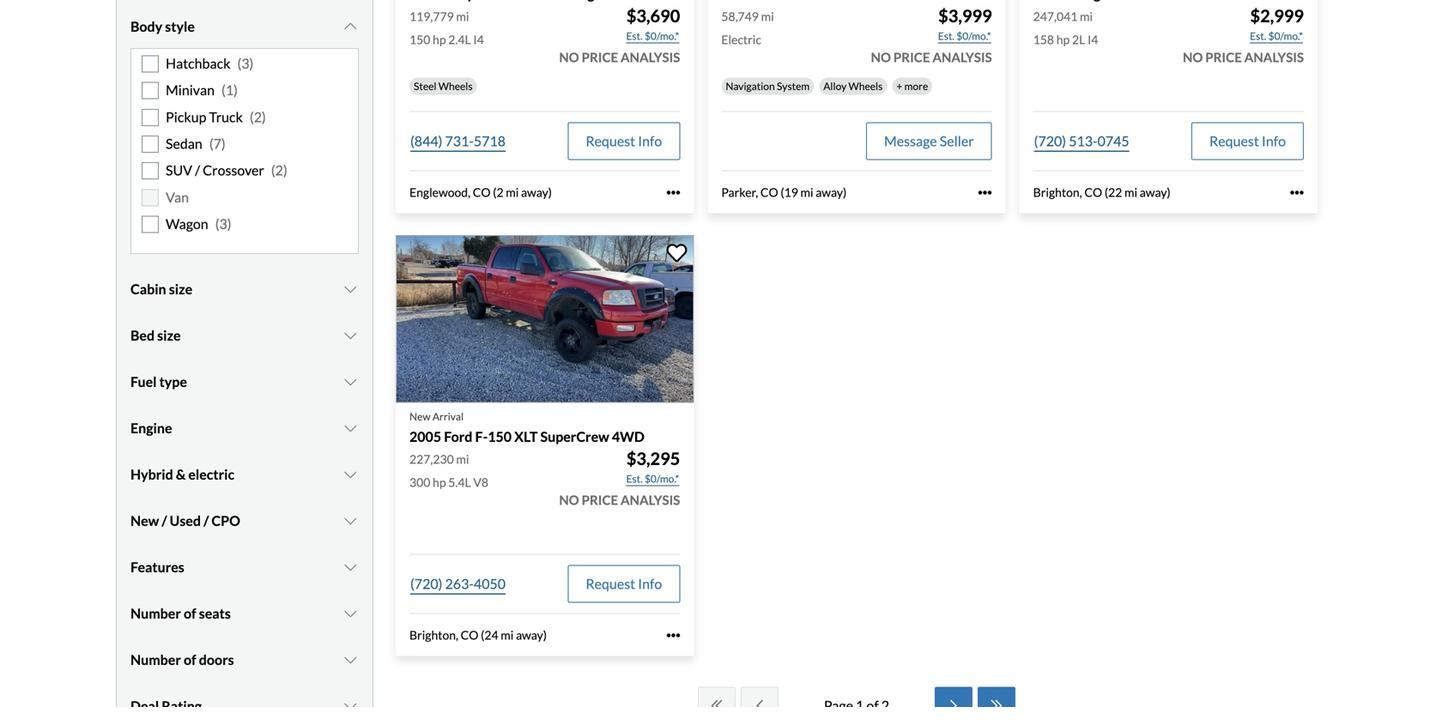 Task type: describe. For each thing, give the bounding box(es) containing it.
bed size
[[130, 327, 181, 344]]

mi inside 58,749 mi electric
[[761, 9, 774, 24]]

est. $0/mo.* button for $3,999
[[937, 27, 992, 45]]

(1)
[[221, 82, 238, 98]]

chevron right image
[[945, 699, 962, 707]]

co for (2 mi away)
[[473, 185, 491, 200]]

doors
[[199, 652, 234, 668]]

(720) for (720) 263-4050
[[410, 576, 442, 592]]

alloy wheels
[[823, 80, 883, 92]]

no for $3,295
[[559, 492, 579, 508]]

ellipsis h image for $3,690
[[666, 186, 680, 199]]

/ for suv
[[195, 162, 200, 179]]

0 vertical spatial (2)
[[250, 108, 266, 125]]

size for cabin size
[[169, 281, 192, 297]]

no for $2,999
[[1183, 49, 1203, 65]]

7 chevron down image from the top
[[342, 700, 359, 707]]

price for $3,295
[[582, 492, 618, 508]]

v8
[[473, 475, 488, 490]]

price for $3,999
[[894, 49, 930, 65]]

suv
[[166, 162, 192, 179]]

electric
[[188, 466, 234, 483]]

number of seats button
[[130, 592, 359, 635]]

f-
[[475, 428, 488, 445]]

fuel
[[130, 373, 157, 390]]

247,041 mi 158 hp 2l i4
[[1033, 9, 1098, 47]]

seats
[[199, 605, 231, 622]]

parker,
[[721, 185, 758, 200]]

chevron down image for new / used / cpo
[[342, 514, 359, 528]]

(22
[[1105, 185, 1122, 200]]

pickup
[[166, 108, 206, 125]]

mi right (19
[[801, 185, 813, 200]]

4wd
[[612, 428, 645, 445]]

new / used / cpo
[[130, 512, 240, 529]]

cabin
[[130, 281, 166, 297]]

away) for brighton, co (22 mi away)
[[1140, 185, 1171, 200]]

hybrid & electric
[[130, 466, 234, 483]]

hp for $2,999
[[1056, 32, 1070, 47]]

1 horizontal spatial (2)
[[271, 162, 287, 179]]

150 inside 119,779 mi 150 hp 2.4l i4
[[409, 32, 430, 47]]

body style
[[130, 18, 195, 35]]

$3,295 est. $0/mo.* no price analysis
[[559, 449, 680, 508]]

features button
[[130, 546, 359, 589]]

$3,999
[[938, 6, 992, 26]]

(7)
[[209, 135, 226, 152]]

cabin size
[[130, 281, 192, 297]]

chevron down image for features
[[342, 561, 359, 574]]

of for doors
[[184, 652, 196, 668]]

mi inside 227,230 mi 300 hp 5.4l v8
[[456, 452, 469, 467]]

no for $3,690
[[559, 49, 579, 65]]

minivan
[[166, 82, 215, 98]]

mi right (22
[[1125, 185, 1137, 200]]

+
[[896, 80, 902, 92]]

$3,999 est. $0/mo.* no price analysis
[[871, 6, 992, 65]]

number of doors button
[[130, 639, 359, 682]]

hp for $3,295
[[433, 475, 446, 490]]

chevron down image for body style
[[342, 20, 359, 33]]

ford
[[444, 428, 473, 445]]

size for bed size
[[157, 327, 181, 344]]

/ for new
[[162, 512, 167, 529]]

request info for $2,999
[[1210, 133, 1286, 149]]

chevron down image for cabin size
[[342, 282, 359, 296]]

co for (19 mi away)
[[760, 185, 778, 200]]

hybrid
[[130, 466, 173, 483]]

247,041
[[1033, 9, 1078, 24]]

i4 for $2,999
[[1088, 32, 1098, 47]]

sedan
[[166, 135, 202, 152]]

steel
[[414, 80, 436, 92]]

request info for $3,690
[[586, 133, 662, 149]]

(844) 731-5718 button
[[409, 122, 507, 160]]

(720) for (720) 513-0745
[[1034, 133, 1066, 149]]

(19
[[781, 185, 798, 200]]

2l
[[1072, 32, 1085, 47]]

engine button
[[130, 407, 359, 450]]

features
[[130, 559, 184, 576]]

seller
[[940, 133, 974, 149]]

analysis for $3,295
[[621, 492, 680, 508]]

chevron down image for fuel type
[[342, 375, 359, 389]]

$3,690 est. $0/mo.* no price analysis
[[559, 6, 680, 65]]

est. $0/mo.* button for $3,690
[[625, 27, 680, 45]]

119,779
[[409, 9, 454, 24]]

of for seats
[[184, 605, 196, 622]]

new for new arrival 2005 ford f-150 xlt supercrew 4wd
[[409, 410, 431, 423]]

hatchback
[[166, 55, 230, 72]]

(844)
[[410, 133, 442, 149]]

4050
[[474, 576, 506, 592]]

type
[[159, 373, 187, 390]]

analysis for $3,690
[[621, 49, 680, 65]]

info for $3,690
[[638, 133, 662, 149]]

red 2005 ford f-150 xlt supercrew 4wd pickup truck four-wheel drive 4-speed automatic image
[[396, 235, 694, 403]]

wheels for steel wheels
[[438, 80, 473, 92]]

body
[[130, 18, 162, 35]]

(3) for wagon (3)
[[215, 216, 231, 232]]

2.4l
[[448, 32, 471, 47]]

+ more
[[896, 80, 928, 92]]

0745
[[1098, 133, 1129, 149]]

arrival
[[433, 410, 464, 423]]

englewood,
[[409, 185, 470, 200]]

brighton, for brighton, co (22 mi away)
[[1033, 185, 1082, 200]]

(720) 513-0745
[[1034, 133, 1129, 149]]

fuel type
[[130, 373, 187, 390]]

(720) 263-4050
[[410, 576, 506, 592]]

electric
[[721, 32, 761, 47]]

request for $2,999
[[1210, 133, 1259, 149]]

(24
[[481, 628, 498, 643]]

request for $3,690
[[586, 133, 635, 149]]

est. for $3,690
[[626, 30, 643, 42]]

more
[[904, 80, 928, 92]]

number for number of seats
[[130, 605, 181, 622]]

731-
[[445, 133, 474, 149]]

chevron down image for number of doors
[[342, 653, 359, 667]]

message seller button
[[866, 122, 992, 160]]

message seller
[[884, 133, 974, 149]]

$3,690
[[627, 6, 680, 26]]

mi inside 247,041 mi 158 hp 2l i4
[[1080, 9, 1093, 24]]

request info button for $3,690
[[568, 122, 680, 160]]

58,749 mi electric
[[721, 9, 774, 47]]

$0/mo.* for $3,690
[[645, 30, 679, 42]]

(844) 731-5718
[[410, 133, 506, 149]]

ellipsis h image for $2,999
[[1290, 186, 1304, 199]]

info for $2,999
[[1262, 133, 1286, 149]]

body style button
[[130, 5, 359, 48]]

300
[[409, 475, 430, 490]]

brighton, co (24 mi away)
[[409, 628, 547, 643]]

navigation system
[[726, 80, 810, 92]]

system
[[777, 80, 810, 92]]

158
[[1033, 32, 1054, 47]]



Task type: locate. For each thing, give the bounding box(es) containing it.
est. inside $2,999 est. $0/mo.* no price analysis
[[1250, 30, 1266, 42]]

(720) left 513-
[[1034, 133, 1066, 149]]

price for $2,999
[[1205, 49, 1242, 65]]

i4 inside 247,041 mi 158 hp 2l i4
[[1088, 32, 1098, 47]]

chevron down image inside number of seats dropdown button
[[342, 607, 359, 621]]

new up 2005
[[409, 410, 431, 423]]

chevron down image inside the number of doors "dropdown button"
[[342, 653, 359, 667]]

wagon
[[166, 216, 208, 232]]

0 horizontal spatial (720)
[[410, 576, 442, 592]]

hp inside 247,041 mi 158 hp 2l i4
[[1056, 32, 1070, 47]]

$0/mo.* down $2,999
[[1268, 30, 1303, 42]]

est. inside the $3,295 est. $0/mo.* no price analysis
[[626, 473, 643, 485]]

co left (22
[[1084, 185, 1102, 200]]

wheels for alloy wheels
[[849, 80, 883, 92]]

chevron down image for engine
[[342, 421, 359, 435]]

engine
[[130, 420, 172, 437]]

chevron down image inside 'hybrid & electric' 'dropdown button'
[[342, 468, 359, 482]]

0 vertical spatial size
[[169, 281, 192, 297]]

0 horizontal spatial new
[[130, 512, 159, 529]]

no inside $3,999 est. $0/mo.* no price analysis
[[871, 49, 891, 65]]

$0/mo.* down $3,999
[[957, 30, 991, 42]]

0 horizontal spatial (3)
[[215, 216, 231, 232]]

1 horizontal spatial wheels
[[849, 80, 883, 92]]

6 chevron down image from the top
[[342, 653, 359, 667]]

no inside the $3,295 est. $0/mo.* no price analysis
[[559, 492, 579, 508]]

hp inside 227,230 mi 300 hp 5.4l v8
[[433, 475, 446, 490]]

150 down 119,779
[[409, 32, 430, 47]]

est. $0/mo.* button for $2,999
[[1249, 27, 1304, 45]]

est. down $3,999
[[938, 30, 955, 42]]

new left used
[[130, 512, 159, 529]]

1 number from the top
[[130, 605, 181, 622]]

1 vertical spatial of
[[184, 652, 196, 668]]

(3) for hatchback (3)
[[237, 55, 254, 72]]

message
[[884, 133, 937, 149]]

bed size button
[[130, 314, 359, 357]]

steel wheels
[[414, 80, 473, 92]]

2 horizontal spatial /
[[204, 512, 209, 529]]

mi up 2.4l
[[456, 9, 469, 24]]

chevron down image inside engine dropdown button
[[342, 421, 359, 435]]

price inside $2,999 est. $0/mo.* no price analysis
[[1205, 49, 1242, 65]]

2 i4 from the left
[[1088, 32, 1098, 47]]

2 ellipsis h image from the left
[[1290, 186, 1304, 199]]

0 horizontal spatial 150
[[409, 32, 430, 47]]

ellipsis h image
[[978, 186, 992, 199], [666, 629, 680, 642]]

hp inside 119,779 mi 150 hp 2.4l i4
[[433, 32, 446, 47]]

analysis inside the $3,295 est. $0/mo.* no price analysis
[[621, 492, 680, 508]]

0 vertical spatial brighton,
[[1033, 185, 1082, 200]]

away) right (2
[[521, 185, 552, 200]]

1 vertical spatial size
[[157, 327, 181, 344]]

request info button for $2,999
[[1191, 122, 1304, 160]]

mi up the 2l
[[1080, 9, 1093, 24]]

chevron down image for bed size
[[342, 329, 359, 343]]

i4 inside 119,779 mi 150 hp 2.4l i4
[[473, 32, 484, 47]]

(720) 513-0745 button
[[1033, 122, 1130, 160]]

analysis down $2,999
[[1244, 49, 1304, 65]]

0 horizontal spatial (2)
[[250, 108, 266, 125]]

(3)
[[237, 55, 254, 72], [215, 216, 231, 232]]

away) for brighton, co (24 mi away)
[[516, 628, 547, 643]]

of left seats
[[184, 605, 196, 622]]

/ left used
[[162, 512, 167, 529]]

1 horizontal spatial new
[[409, 410, 431, 423]]

3 chevron down image from the top
[[342, 468, 359, 482]]

wheels right the alloy
[[849, 80, 883, 92]]

hp left 2.4l
[[433, 32, 446, 47]]

chevron down image inside body style dropdown button
[[342, 20, 359, 33]]

navigation
[[726, 80, 775, 92]]

away) for englewood, co (2 mi away)
[[521, 185, 552, 200]]

co left (19
[[760, 185, 778, 200]]

parker, co (19 mi away)
[[721, 185, 847, 200]]

style
[[165, 18, 195, 35]]

0 vertical spatial (720)
[[1034, 133, 1066, 149]]

4 chevron down image from the top
[[342, 607, 359, 621]]

$0/mo.* down the $3,295
[[645, 473, 679, 485]]

1 ellipsis h image from the left
[[666, 186, 680, 199]]

number down number of seats
[[130, 652, 181, 668]]

3 chevron down image from the top
[[342, 421, 359, 435]]

fuel type button
[[130, 361, 359, 403]]

est. $0/mo.* button down $3,690
[[625, 27, 680, 45]]

mi right (2
[[506, 185, 519, 200]]

est. $0/mo.* button for $3,295
[[625, 471, 680, 488]]

227,230 mi 300 hp 5.4l v8
[[409, 452, 488, 490]]

mi
[[456, 9, 469, 24], [761, 9, 774, 24], [1080, 9, 1093, 24], [506, 185, 519, 200], [801, 185, 813, 200], [1125, 185, 1137, 200], [456, 452, 469, 467], [501, 628, 514, 643]]

150 inside new arrival 2005 ford f-150 xlt supercrew 4wd
[[488, 428, 512, 445]]

chevron down image inside features dropdown button
[[342, 561, 359, 574]]

5 chevron down image from the top
[[342, 561, 359, 574]]

est. $0/mo.* button down the $3,295
[[625, 471, 680, 488]]

new
[[409, 410, 431, 423], [130, 512, 159, 529]]

price inside the $3,295 est. $0/mo.* no price analysis
[[582, 492, 618, 508]]

analysis down the $3,295
[[621, 492, 680, 508]]

150
[[409, 32, 430, 47], [488, 428, 512, 445]]

$0/mo.* for $3,295
[[645, 473, 679, 485]]

/ right suv
[[195, 162, 200, 179]]

brighton, left (22
[[1033, 185, 1082, 200]]

est. for $3,999
[[938, 30, 955, 42]]

wheels right steel
[[438, 80, 473, 92]]

0 horizontal spatial brighton,
[[409, 628, 458, 643]]

brighton, for brighton, co (24 mi away)
[[409, 628, 458, 643]]

$3,295
[[627, 449, 680, 469]]

1 i4 from the left
[[473, 32, 484, 47]]

number inside number of seats dropdown button
[[130, 605, 181, 622]]

chevron double left image
[[708, 699, 725, 707]]

est. $0/mo.* button
[[625, 27, 680, 45], [937, 27, 992, 45], [1249, 27, 1304, 45], [625, 471, 680, 488]]

(2
[[493, 185, 504, 200]]

1 vertical spatial (3)
[[215, 216, 231, 232]]

chevron down image
[[342, 20, 359, 33], [342, 329, 359, 343], [342, 421, 359, 435], [342, 607, 359, 621]]

est. inside $3,690 est. $0/mo.* no price analysis
[[626, 30, 643, 42]]

pickup truck (2)
[[166, 108, 266, 125]]

xlt
[[514, 428, 538, 445]]

(720) left 263-
[[410, 576, 442, 592]]

away) right (24
[[516, 628, 547, 643]]

price for $3,690
[[582, 49, 618, 65]]

1 vertical spatial brighton,
[[409, 628, 458, 643]]

price
[[582, 49, 618, 65], [894, 49, 930, 65], [1205, 49, 1242, 65], [582, 492, 618, 508]]

1 horizontal spatial ellipsis h image
[[978, 186, 992, 199]]

est. for $3,295
[[626, 473, 643, 485]]

227,230
[[409, 452, 454, 467]]

0 horizontal spatial ellipsis h image
[[666, 186, 680, 199]]

i4 right 2.4l
[[473, 32, 484, 47]]

est.
[[626, 30, 643, 42], [938, 30, 955, 42], [1250, 30, 1266, 42], [626, 473, 643, 485]]

2 wheels from the left
[[849, 80, 883, 92]]

1 wheels from the left
[[438, 80, 473, 92]]

hp right 300
[[433, 475, 446, 490]]

2 number from the top
[[130, 652, 181, 668]]

1 horizontal spatial ellipsis h image
[[1290, 186, 1304, 199]]

away)
[[521, 185, 552, 200], [816, 185, 847, 200], [1140, 185, 1171, 200], [516, 628, 547, 643]]

co for (22 mi away)
[[1084, 185, 1102, 200]]

number inside "dropdown button"
[[130, 652, 181, 668]]

1 vertical spatial new
[[130, 512, 159, 529]]

1 horizontal spatial (720)
[[1034, 133, 1066, 149]]

5.4l
[[448, 475, 471, 490]]

2 chevron down image from the top
[[342, 329, 359, 343]]

co left (2
[[473, 185, 491, 200]]

0 horizontal spatial wheels
[[438, 80, 473, 92]]

1 horizontal spatial i4
[[1088, 32, 1098, 47]]

(2)
[[250, 108, 266, 125], [271, 162, 287, 179]]

analysis down $3,999
[[933, 49, 992, 65]]

ellipsis h image
[[666, 186, 680, 199], [1290, 186, 1304, 199]]

truck
[[209, 108, 243, 125]]

chevron down image inside cabin size "dropdown button"
[[342, 282, 359, 296]]

number for number of doors
[[130, 652, 181, 668]]

away) right (22
[[1140, 185, 1171, 200]]

0 horizontal spatial i4
[[473, 32, 484, 47]]

hp
[[433, 32, 446, 47], [1056, 32, 1070, 47], [433, 475, 446, 490]]

chevron double right image
[[988, 699, 1005, 707]]

wagon (3)
[[166, 216, 231, 232]]

size inside bed size dropdown button
[[157, 327, 181, 344]]

number of seats
[[130, 605, 231, 622]]

brighton, co (22 mi away)
[[1033, 185, 1171, 200]]

2 chevron down image from the top
[[342, 375, 359, 389]]

analysis inside $2,999 est. $0/mo.* no price analysis
[[1244, 49, 1304, 65]]

150 left xlt
[[488, 428, 512, 445]]

cpo
[[211, 512, 240, 529]]

no inside $3,690 est. $0/mo.* no price analysis
[[559, 49, 579, 65]]

est. down the $3,295
[[626, 473, 643, 485]]

size inside cabin size "dropdown button"
[[169, 281, 192, 297]]

chevron down image inside new / used / cpo dropdown button
[[342, 514, 359, 528]]

1 chevron down image from the top
[[342, 20, 359, 33]]

mi right 58,749
[[761, 9, 774, 24]]

1 horizontal spatial brighton,
[[1033, 185, 1082, 200]]

supercrew
[[540, 428, 609, 445]]

est. inside $3,999 est. $0/mo.* no price analysis
[[938, 30, 955, 42]]

1 vertical spatial number
[[130, 652, 181, 668]]

number
[[130, 605, 181, 622], [130, 652, 181, 668]]

co for (24 mi away)
[[461, 628, 479, 643]]

$2,999
[[1250, 6, 1304, 26]]

58,749
[[721, 9, 759, 24]]

bed
[[130, 327, 155, 344]]

analysis inside $3,999 est. $0/mo.* no price analysis
[[933, 49, 992, 65]]

away) right (19
[[816, 185, 847, 200]]

1 of from the top
[[184, 605, 196, 622]]

0 vertical spatial of
[[184, 605, 196, 622]]

$0/mo.* inside $3,690 est. $0/mo.* no price analysis
[[645, 30, 679, 42]]

est. down $3,690
[[626, 30, 643, 42]]

no for $3,999
[[871, 49, 891, 65]]

/ left cpo at bottom
[[204, 512, 209, 529]]

1 horizontal spatial /
[[195, 162, 200, 179]]

used
[[170, 512, 201, 529]]

1 vertical spatial (720)
[[410, 576, 442, 592]]

hatchback (3)
[[166, 55, 254, 72]]

1 horizontal spatial (3)
[[237, 55, 254, 72]]

263-
[[445, 576, 474, 592]]

away) for parker, co (19 mi away)
[[816, 185, 847, 200]]

(2) right truck
[[250, 108, 266, 125]]

englewood, co (2 mi away)
[[409, 185, 552, 200]]

0 vertical spatial new
[[409, 410, 431, 423]]

minivan (1)
[[166, 82, 238, 98]]

$0/mo.*
[[645, 30, 679, 42], [957, 30, 991, 42], [1268, 30, 1303, 42], [645, 473, 679, 485]]

hp left the 2l
[[1056, 32, 1070, 47]]

0 horizontal spatial ellipsis h image
[[666, 629, 680, 642]]

0 vertical spatial 150
[[409, 32, 430, 47]]

1 vertical spatial ellipsis h image
[[666, 629, 680, 642]]

chevron down image for hybrid & electric
[[342, 468, 359, 482]]

size
[[169, 281, 192, 297], [157, 327, 181, 344]]

of inside "dropdown button"
[[184, 652, 196, 668]]

est. $0/mo.* button down $2,999
[[1249, 27, 1304, 45]]

analysis for $2,999
[[1244, 49, 1304, 65]]

/
[[195, 162, 200, 179], [162, 512, 167, 529], [204, 512, 209, 529]]

sedan (7)
[[166, 135, 226, 152]]

of left the 'doors'
[[184, 652, 196, 668]]

hp for $3,690
[[433, 32, 446, 47]]

i4
[[473, 32, 484, 47], [1088, 32, 1098, 47]]

brighton, left (24
[[409, 628, 458, 643]]

of inside dropdown button
[[184, 605, 196, 622]]

$0/mo.* for $2,999
[[1268, 30, 1303, 42]]

chevron left image
[[751, 699, 768, 707]]

analysis inside $3,690 est. $0/mo.* no price analysis
[[621, 49, 680, 65]]

4 chevron down image from the top
[[342, 514, 359, 528]]

1 chevron down image from the top
[[342, 282, 359, 296]]

co left (24
[[461, 628, 479, 643]]

1 vertical spatial 150
[[488, 428, 512, 445]]

new inside new arrival 2005 ford f-150 xlt supercrew 4wd
[[409, 410, 431, 423]]

$0/mo.* down $3,690
[[645, 30, 679, 42]]

size right cabin
[[169, 281, 192, 297]]

$0/mo.* for $3,999
[[957, 30, 991, 42]]

no inside $2,999 est. $0/mo.* no price analysis
[[1183, 49, 1203, 65]]

1 horizontal spatial 150
[[488, 428, 512, 445]]

119,779 mi 150 hp 2.4l i4
[[409, 9, 484, 47]]

chevron down image
[[342, 282, 359, 296], [342, 375, 359, 389], [342, 468, 359, 482], [342, 514, 359, 528], [342, 561, 359, 574], [342, 653, 359, 667], [342, 700, 359, 707]]

(2) right 'crossover'
[[271, 162, 287, 179]]

chevron down image inside bed size dropdown button
[[342, 329, 359, 343]]

est. for $2,999
[[1250, 30, 1266, 42]]

chevron down image inside the fuel type 'dropdown button'
[[342, 375, 359, 389]]

est. $0/mo.* button down $3,999
[[937, 27, 992, 45]]

0 vertical spatial number
[[130, 605, 181, 622]]

2 of from the top
[[184, 652, 196, 668]]

number down the features
[[130, 605, 181, 622]]

new inside dropdown button
[[130, 512, 159, 529]]

0 vertical spatial (3)
[[237, 55, 254, 72]]

i4 right the 2l
[[1088, 32, 1098, 47]]

van
[[166, 189, 189, 205]]

0 vertical spatial ellipsis h image
[[978, 186, 992, 199]]

mi inside 119,779 mi 150 hp 2.4l i4
[[456, 9, 469, 24]]

&
[[176, 466, 186, 483]]

chevron down image for number of seats
[[342, 607, 359, 621]]

no
[[559, 49, 579, 65], [871, 49, 891, 65], [1183, 49, 1203, 65], [559, 492, 579, 508]]

alloy
[[823, 80, 847, 92]]

price inside $3,999 est. $0/mo.* no price analysis
[[894, 49, 930, 65]]

$0/mo.* inside $3,999 est. $0/mo.* no price analysis
[[957, 30, 991, 42]]

new for new / used / cpo
[[130, 512, 159, 529]]

$0/mo.* inside $2,999 est. $0/mo.* no price analysis
[[1268, 30, 1303, 42]]

hybrid & electric button
[[130, 453, 359, 496]]

ellipsis h image for brighton, co (24 mi away)
[[666, 629, 680, 642]]

analysis down $3,690
[[621, 49, 680, 65]]

crossover
[[203, 162, 264, 179]]

5718
[[474, 133, 506, 149]]

(3) right the wagon
[[215, 216, 231, 232]]

mi down ford
[[456, 452, 469, 467]]

mi right (24
[[501, 628, 514, 643]]

(720)
[[1034, 133, 1066, 149], [410, 576, 442, 592]]

1 vertical spatial (2)
[[271, 162, 287, 179]]

number of doors
[[130, 652, 234, 668]]

analysis
[[621, 49, 680, 65], [933, 49, 992, 65], [1244, 49, 1304, 65], [621, 492, 680, 508]]

(720) 263-4050 button
[[409, 565, 507, 603]]

513-
[[1069, 133, 1098, 149]]

i4 for $3,690
[[473, 32, 484, 47]]

(3) up (1)
[[237, 55, 254, 72]]

ellipsis h image for parker, co (19 mi away)
[[978, 186, 992, 199]]

size right the bed
[[157, 327, 181, 344]]

0 horizontal spatial /
[[162, 512, 167, 529]]

$0/mo.* inside the $3,295 est. $0/mo.* no price analysis
[[645, 473, 679, 485]]

price inside $3,690 est. $0/mo.* no price analysis
[[582, 49, 618, 65]]

est. down $2,999
[[1250, 30, 1266, 42]]

analysis for $3,999
[[933, 49, 992, 65]]



Task type: vqa. For each thing, say whether or not it's contained in the screenshot.
2023 dodge challenger mileage: 3 · huntington, ny (32 mi away)
no



